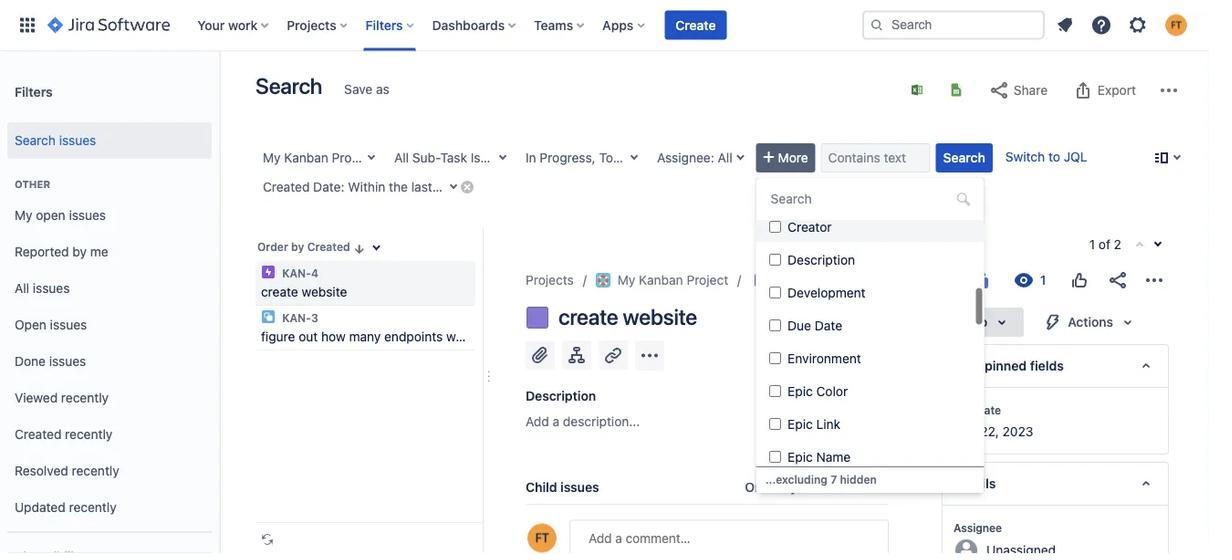 Task type: vqa. For each thing, say whether or not it's contained in the screenshot.
view all filters
no



Task type: locate. For each thing, give the bounding box(es) containing it.
teams
[[534, 17, 573, 32]]

0
[[833, 503, 841, 518]]

1 vertical spatial description
[[526, 388, 596, 403]]

search issues link
[[7, 122, 212, 159]]

0 horizontal spatial 2
[[492, 179, 499, 194]]

0 horizontal spatial all
[[15, 281, 29, 296]]

resolved recently link
[[7, 453, 212, 489]]

created recently
[[15, 427, 113, 442]]

all issues
[[15, 281, 70, 296]]

details element
[[942, 462, 1169, 506]]

apps button
[[597, 10, 652, 40]]

due
[[787, 319, 811, 334], [954, 403, 975, 416]]

22,
[[981, 424, 999, 439]]

None checkbox
[[769, 221, 781, 233], [769, 287, 781, 299], [769, 320, 781, 332], [769, 353, 781, 365], [769, 386, 781, 398], [769, 451, 781, 463], [769, 221, 781, 233], [769, 287, 781, 299], [769, 320, 781, 332], [769, 353, 781, 365], [769, 386, 781, 398], [769, 451, 781, 463]]

0 vertical spatial due
[[787, 319, 811, 334]]

None checkbox
[[769, 254, 781, 266], [769, 419, 781, 430], [769, 254, 781, 266], [769, 419, 781, 430]]

projects up edit color, purple selected image at the bottom
[[526, 272, 574, 288]]

order inside dropdown button
[[745, 480, 780, 495]]

kan-4 link
[[776, 269, 816, 291]]

0 horizontal spatial to
[[599, 150, 613, 165]]

0 vertical spatial projects
[[287, 17, 336, 32]]

0 horizontal spatial by
[[72, 244, 87, 259]]

0 vertical spatial create website
[[261, 284, 347, 299]]

done issues link
[[7, 343, 212, 380]]

1 horizontal spatial my kanban project
[[618, 272, 729, 288]]

project
[[332, 150, 374, 165], [687, 272, 729, 288]]

1 horizontal spatial all
[[394, 150, 409, 165]]

2 right of
[[1114, 237, 1122, 252]]

recently for updated recently
[[69, 500, 117, 515]]

2
[[492, 179, 499, 194], [1114, 237, 1122, 252]]

to do button
[[942, 308, 1024, 337]]

description up a
[[526, 388, 596, 403]]

filters
[[366, 17, 403, 32], [15, 84, 53, 99]]

to inside the to do dropdown button
[[953, 314, 968, 330]]

open issues
[[15, 317, 87, 332]]

search down projects dropdown button at the top
[[256, 73, 322, 99]]

1 horizontal spatial do
[[971, 314, 988, 330]]

filters up as
[[366, 17, 403, 32]]

projects link
[[526, 269, 574, 291]]

due inside due date nov 22, 2023
[[954, 403, 975, 416]]

as
[[376, 82, 390, 97]]

1 horizontal spatial create
[[559, 304, 618, 330]]

4 down "order by created" link
[[311, 267, 319, 279]]

assignee
[[954, 521, 1002, 534]]

assignee pin to top image
[[1006, 520, 1020, 535]]

1 horizontal spatial by
[[291, 241, 304, 253]]

recently inside updated recently link
[[69, 500, 117, 515]]

website down the my kanban project link
[[623, 304, 697, 330]]

epic up ...excluding
[[787, 450, 813, 465]]

Search issues using keywords text field
[[821, 143, 931, 173]]

search for search button
[[944, 150, 986, 165]]

updated recently link
[[7, 489, 212, 526]]

progress,
[[540, 150, 596, 165]]

sidebar navigation image
[[199, 73, 239, 110]]

1 horizontal spatial to
[[953, 314, 968, 330]]

due up nov
[[954, 403, 975, 416]]

reported
[[15, 244, 69, 259]]

by inside dropdown button
[[783, 480, 798, 495]]

vote options: no one has voted for this issue yet. image
[[1069, 269, 1091, 291]]

0 horizontal spatial due
[[787, 319, 811, 334]]

search up 'default' icon
[[944, 150, 986, 165]]

issues for open issues
[[50, 317, 87, 332]]

order by created link
[[256, 236, 368, 257]]

search inside button
[[944, 150, 986, 165]]

1 vertical spatial my
[[15, 208, 32, 223]]

reported by me link
[[7, 234, 212, 270]]

1 vertical spatial kanban
[[639, 272, 683, 288]]

0 vertical spatial order
[[257, 241, 288, 253]]

order by
[[745, 480, 798, 495]]

0 horizontal spatial project
[[332, 150, 374, 165]]

add a child issue image
[[566, 344, 588, 366]]

Search field
[[863, 10, 1045, 40], [765, 186, 975, 212]]

search field up open in google sheets icon
[[863, 10, 1045, 40]]

1 horizontal spatial due
[[954, 403, 975, 416]]

by left me
[[72, 244, 87, 259]]

kanban up date:
[[284, 150, 329, 165]]

0 horizontal spatial kanban
[[284, 150, 329, 165]]

1 vertical spatial search field
[[765, 186, 975, 212]]

epic left the link
[[787, 417, 813, 432]]

created left small icon
[[307, 241, 350, 253]]

0 vertical spatial filters
[[366, 17, 403, 32]]

all inside "other" group
[[15, 281, 29, 296]]

recently down resolved recently link
[[69, 500, 117, 515]]

0 horizontal spatial 4
[[311, 267, 319, 279]]

1 vertical spatial to
[[953, 314, 968, 330]]

search inside group
[[15, 133, 56, 148]]

project up within
[[332, 150, 374, 165]]

create down epic image
[[261, 284, 298, 299]]

viewed
[[15, 390, 58, 405]]

1 vertical spatial do
[[971, 314, 988, 330]]

0 vertical spatial kanban
[[284, 150, 329, 165]]

search up the other
[[15, 133, 56, 148]]

save as button
[[335, 75, 399, 104]]

kanban right my kanban project image
[[639, 272, 683, 288]]

0 horizontal spatial my
[[15, 208, 32, 223]]

my for my kanban project dropdown button
[[263, 150, 281, 165]]

all left the sub-
[[394, 150, 409, 165]]

1 vertical spatial your
[[954, 358, 982, 373]]

0 horizontal spatial search
[[15, 133, 56, 148]]

to right progress, at top
[[599, 150, 613, 165]]

my kanban project inside dropdown button
[[263, 150, 374, 165]]

do right progress, at top
[[617, 150, 633, 165]]

0 horizontal spatial description
[[526, 388, 596, 403]]

my inside dropdown button
[[263, 150, 281, 165]]

assignee:
[[657, 150, 715, 165]]

due for due date
[[787, 319, 811, 334]]

1 horizontal spatial filters
[[366, 17, 403, 32]]

by down "epic name"
[[783, 480, 798, 495]]

more
[[778, 150, 808, 165]]

1 vertical spatial my kanban project
[[618, 272, 729, 288]]

search issues group
[[7, 117, 212, 164]]

your profile and settings image
[[1166, 14, 1188, 36]]

1 horizontal spatial my
[[263, 150, 281, 165]]

0 vertical spatial your
[[197, 17, 225, 32]]

weeks,
[[447, 179, 488, 194]]

done down open
[[15, 354, 46, 369]]

actions image
[[1144, 269, 1166, 291]]

small image
[[352, 241, 367, 256]]

issues inside group
[[59, 133, 96, 148]]

recently inside resolved recently link
[[72, 463, 119, 478]]

issues for all issues
[[33, 281, 70, 296]]

your left pinned
[[954, 358, 982, 373]]

search
[[256, 73, 322, 99], [15, 133, 56, 148], [944, 150, 986, 165]]

save as
[[344, 82, 390, 97]]

projects right work
[[287, 17, 336, 32]]

1 horizontal spatial projects
[[526, 272, 574, 288]]

done issues
[[15, 354, 86, 369]]

by inside "link"
[[72, 244, 87, 259]]

create
[[261, 284, 298, 299], [559, 304, 618, 330]]

in
[[526, 150, 536, 165]]

viewed recently
[[15, 390, 109, 405]]

kan- up out
[[282, 311, 311, 324]]

created left date:
[[263, 179, 310, 194]]

1
[[1090, 237, 1095, 252]]

recently for viewed recently
[[61, 390, 109, 405]]

remove criteria image
[[460, 179, 475, 194]]

2 horizontal spatial by
[[783, 480, 798, 495]]

notifications image
[[1054, 14, 1076, 36]]

0 vertical spatial to
[[599, 150, 613, 165]]

task
[[440, 150, 467, 165]]

within
[[348, 179, 385, 194]]

0 horizontal spatial done
[[15, 354, 46, 369]]

order up add a comment… field
[[745, 480, 780, 495]]

settings image
[[1127, 14, 1149, 36]]

created down viewed
[[15, 427, 62, 442]]

epic for epic link
[[787, 417, 813, 432]]

project left epic icon
[[687, 272, 729, 288]]

in progress,                                 to do button
[[518, 143, 644, 173]]

export button
[[1063, 76, 1146, 105]]

1 vertical spatial order
[[745, 480, 780, 495]]

by
[[291, 241, 304, 253], [72, 244, 87, 259], [783, 480, 798, 495]]

to
[[599, 150, 613, 165], [953, 314, 968, 330]]

4 right last
[[436, 179, 444, 194]]

2 vertical spatial search
[[944, 150, 986, 165]]

create website up the "kan-3"
[[261, 284, 347, 299]]

issues for done issues
[[49, 354, 86, 369]]

due left date
[[787, 319, 811, 334]]

create website up link issues, web pages, and more 'icon'
[[559, 304, 697, 330]]

my kanban project right my kanban project image
[[618, 272, 729, 288]]

done down create child icon
[[856, 503, 887, 518]]

epic link
[[787, 417, 840, 432]]

4 up "due date"
[[808, 272, 816, 288]]

0 horizontal spatial projects
[[287, 17, 336, 32]]

recently
[[61, 390, 109, 405], [65, 427, 113, 442], [72, 463, 119, 478], [69, 500, 117, 515]]

other group
[[7, 159, 212, 531]]

created inside "other" group
[[15, 427, 62, 442]]

1 horizontal spatial 2
[[1114, 237, 1122, 252]]

many
[[349, 329, 381, 344]]

1 vertical spatial search
[[15, 133, 56, 148]]

2 horizontal spatial search
[[944, 150, 986, 165]]

1 vertical spatial project
[[687, 272, 729, 288]]

Add a comment… field
[[570, 520, 889, 554]]

create website
[[261, 284, 347, 299], [559, 304, 697, 330]]

environment
[[787, 351, 861, 366]]

1 vertical spatial create
[[559, 304, 618, 330]]

2 vertical spatial created
[[15, 427, 62, 442]]

apps
[[603, 17, 634, 32]]

description
[[787, 253, 855, 268], [526, 388, 596, 403]]

epic right in
[[547, 150, 573, 165]]

2 vertical spatial my
[[618, 272, 636, 288]]

filters up search issues
[[15, 84, 53, 99]]

2 horizontal spatial 4
[[808, 272, 816, 288]]

jira software image
[[47, 14, 170, 36], [47, 14, 170, 36]]

recently inside created recently link
[[65, 427, 113, 442]]

0 vertical spatial create
[[261, 284, 298, 299]]

open in microsoft excel image
[[910, 83, 925, 97]]

my kanban project image
[[596, 273, 610, 288]]

0 horizontal spatial my kanban project
[[263, 150, 374, 165]]

description up kan-4 link on the right
[[787, 253, 855, 268]]

endpoints
[[384, 329, 443, 344]]

0 vertical spatial project
[[332, 150, 374, 165]]

projects button
[[281, 10, 355, 40]]

0 horizontal spatial create
[[261, 284, 298, 299]]

all up open
[[15, 281, 29, 296]]

add
[[526, 414, 549, 429]]

your work button
[[192, 10, 276, 40]]

0 % done
[[833, 503, 887, 518]]

created for created date: within the last 4 weeks, 2 days
[[263, 179, 310, 194]]

child
[[526, 480, 557, 495]]

0 vertical spatial done
[[15, 354, 46, 369]]

issue type: task image
[[533, 540, 548, 554]]

all sub-task issue types,                                 epic button
[[387, 143, 573, 173]]

recently down created recently link
[[72, 463, 119, 478]]

1 vertical spatial done
[[856, 503, 887, 518]]

profile image of funky town image
[[528, 523, 557, 553]]

1 horizontal spatial search
[[256, 73, 322, 99]]

1 horizontal spatial done
[[856, 503, 887, 518]]

projects inside dropdown button
[[287, 17, 336, 32]]

your inside your pinned fields element
[[954, 358, 982, 373]]

share image
[[1107, 269, 1129, 291]]

order up epic image
[[257, 241, 288, 253]]

create
[[676, 17, 716, 32]]

done
[[15, 354, 46, 369], [856, 503, 887, 518]]

1 horizontal spatial project
[[687, 272, 729, 288]]

do
[[617, 150, 633, 165], [971, 314, 988, 330]]

epic inside dropdown button
[[547, 150, 573, 165]]

banner
[[0, 0, 1209, 51]]

0 vertical spatial my kanban project
[[263, 150, 374, 165]]

1 vertical spatial website
[[623, 304, 697, 330]]

0 vertical spatial do
[[617, 150, 633, 165]]

teams button
[[529, 10, 592, 40]]

recently down the viewed recently link
[[65, 427, 113, 442]]

0 horizontal spatial your
[[197, 17, 225, 32]]

2 left days
[[492, 179, 499, 194]]

fields
[[1030, 358, 1064, 373]]

0 horizontal spatial create website
[[261, 284, 347, 299]]

1 horizontal spatial description
[[787, 253, 855, 268]]

primary element
[[11, 0, 863, 51]]

recently inside the viewed recently link
[[61, 390, 109, 405]]

actions
[[1068, 314, 1114, 330]]

all for all issues
[[15, 281, 29, 296]]

epic left 'color'
[[787, 384, 813, 399]]

your inside the your work 'dropdown button'
[[197, 17, 225, 32]]

to up your pinned fields
[[953, 314, 968, 330]]

1 vertical spatial create website
[[559, 304, 697, 330]]

2 horizontal spatial all
[[718, 150, 733, 165]]

by left small icon
[[291, 241, 304, 253]]

my inside "other" group
[[15, 208, 32, 223]]

0 horizontal spatial website
[[302, 284, 347, 299]]

date
[[978, 403, 1001, 416]]

days
[[503, 179, 530, 194]]

to do
[[953, 314, 988, 330]]

1 vertical spatial 2
[[1114, 237, 1122, 252]]

my kanban project up date:
[[263, 150, 374, 165]]

edit color, purple selected image
[[527, 307, 549, 329]]

your for your pinned fields
[[954, 358, 982, 373]]

kan-3
[[279, 311, 318, 324]]

1 horizontal spatial create website
[[559, 304, 697, 330]]

next issue 'kan-3' ( type 'j' ) image
[[1151, 237, 1166, 252]]

1 vertical spatial due
[[954, 403, 975, 416]]

all
[[394, 150, 409, 165], [718, 150, 733, 165], [15, 281, 29, 296]]

work
[[228, 17, 258, 32]]

do up pinned
[[971, 314, 988, 330]]

7
[[831, 473, 837, 486]]

pinned
[[985, 358, 1027, 373]]

development
[[787, 286, 865, 301]]

projects
[[287, 17, 336, 32], [526, 272, 574, 288]]

all right assignee:
[[718, 150, 733, 165]]

1 horizontal spatial order
[[745, 480, 780, 495]]

kan- for create website
[[282, 267, 311, 279]]

search for search issues
[[15, 133, 56, 148]]

create down my kanban project image
[[559, 304, 618, 330]]

share link
[[979, 76, 1057, 105]]

your left work
[[197, 17, 225, 32]]

search field down the search issues using keywords text field
[[765, 186, 975, 212]]

kan- down order by created at the left
[[282, 267, 311, 279]]

kan-4 down order by created at the left
[[279, 267, 319, 279]]

kan-4 right epic icon
[[776, 272, 816, 288]]

nov
[[954, 424, 977, 439]]

add a description...
[[526, 414, 640, 429]]

created date: within the last 4 weeks, 2 days
[[263, 179, 530, 194]]

issues for search issues
[[59, 133, 96, 148]]

recently up the created recently on the left bottom
[[61, 390, 109, 405]]

website up 3
[[302, 284, 347, 299]]

0 horizontal spatial order
[[257, 241, 288, 253]]

0 horizontal spatial filters
[[15, 84, 53, 99]]

0 horizontal spatial do
[[617, 150, 633, 165]]

0 vertical spatial my
[[263, 150, 281, 165]]

0 vertical spatial created
[[263, 179, 310, 194]]

issues
[[59, 133, 96, 148], [69, 208, 106, 223], [33, 281, 70, 296], [50, 317, 87, 332], [49, 354, 86, 369], [561, 480, 599, 495]]

%
[[841, 503, 853, 518]]

switch
[[1006, 149, 1045, 164]]

1 horizontal spatial your
[[954, 358, 982, 373]]

1 vertical spatial projects
[[526, 272, 574, 288]]

kan- for figure out how many endpoints we need
[[282, 311, 311, 324]]

all inside dropdown button
[[394, 150, 409, 165]]



Task type: describe. For each thing, give the bounding box(es) containing it.
create button
[[665, 10, 727, 40]]

default image
[[956, 192, 971, 206]]

my kanban project button
[[256, 143, 382, 173]]

order for order by created
[[257, 241, 288, 253]]

projects for projects link
[[526, 272, 574, 288]]

not available - this is the first issue image
[[1133, 238, 1147, 253]]

me
[[90, 244, 108, 259]]

epic color
[[787, 384, 848, 399]]

need
[[467, 329, 496, 344]]

to
[[1049, 149, 1061, 164]]

by for me
[[72, 244, 87, 259]]

1 horizontal spatial website
[[623, 304, 697, 330]]

kan- right epic icon
[[776, 272, 808, 288]]

switch to jql
[[1006, 149, 1088, 164]]

hidden
[[840, 473, 877, 486]]

link
[[816, 417, 840, 432]]

kanban inside dropdown button
[[284, 150, 329, 165]]

0 horizontal spatial kan-4
[[279, 267, 319, 279]]

issues for child issues
[[561, 480, 599, 495]]

open
[[36, 208, 65, 223]]

of
[[1099, 237, 1111, 252]]

date:
[[313, 179, 345, 194]]

export
[[1098, 83, 1136, 98]]

save
[[344, 82, 373, 97]]

appswitcher icon image
[[16, 14, 38, 36]]

0 vertical spatial description
[[787, 253, 855, 268]]

2 horizontal spatial my
[[618, 272, 636, 288]]

viewed recently link
[[7, 380, 212, 416]]

by for created
[[291, 241, 304, 253]]

actions button
[[1032, 308, 1150, 337]]

color
[[816, 384, 848, 399]]

due date
[[787, 319, 842, 334]]

open issues link
[[7, 307, 212, 343]]

...excluding 7 hidden
[[765, 473, 877, 486]]

1 of 2
[[1090, 237, 1122, 252]]

search image
[[870, 18, 884, 32]]

1 vertical spatial filters
[[15, 84, 53, 99]]

reported by me
[[15, 244, 108, 259]]

order by button
[[734, 473, 840, 502]]

your pinned fields element
[[942, 344, 1169, 388]]

do inside dropdown button
[[617, 150, 633, 165]]

creator
[[787, 220, 832, 235]]

project inside my kanban project dropdown button
[[332, 150, 374, 165]]

epic for epic color
[[787, 384, 813, 399]]

my open issues link
[[7, 197, 212, 234]]

add app image
[[639, 345, 661, 366]]

epic image
[[261, 265, 276, 279]]

link issues, web pages, and more image
[[602, 344, 624, 366]]

1 horizontal spatial 4
[[436, 179, 444, 194]]

2023
[[1003, 424, 1034, 439]]

all for all sub-task issue types,                                 epic
[[394, 150, 409, 165]]

resolved recently
[[15, 463, 119, 478]]

projects for projects dropdown button at the top
[[287, 17, 336, 32]]

switch to jql link
[[1006, 149, 1088, 164]]

my open issues
[[15, 208, 106, 223]]

recently for resolved recently
[[72, 463, 119, 478]]

open
[[15, 317, 46, 332]]

created recently link
[[7, 416, 212, 453]]

order for order by
[[745, 480, 780, 495]]

1 vertical spatial created
[[307, 241, 350, 253]]

banner containing your work
[[0, 0, 1209, 51]]

dashboards
[[432, 17, 505, 32]]

figure out how many endpoints we need
[[261, 329, 496, 344]]

your work
[[197, 17, 258, 32]]

assignee: all
[[657, 150, 733, 165]]

description...
[[563, 414, 640, 429]]

out
[[299, 329, 318, 344]]

in progress,                                 to do
[[526, 150, 633, 165]]

do inside dropdown button
[[971, 314, 988, 330]]

date
[[814, 319, 842, 334]]

done inside "other" group
[[15, 354, 46, 369]]

my for my open issues link
[[15, 208, 32, 223]]

epic image
[[754, 273, 769, 288]]

share
[[1014, 83, 1048, 98]]

epic for epic name
[[787, 450, 813, 465]]

3
[[311, 311, 318, 324]]

help image
[[1091, 14, 1113, 36]]

details
[[954, 476, 996, 491]]

due for due date nov 22, 2023
[[954, 403, 975, 416]]

due date nov 22, 2023
[[954, 403, 1034, 439]]

your pinned fields
[[954, 358, 1064, 373]]

a
[[553, 414, 560, 429]]

0 vertical spatial search field
[[863, 10, 1045, 40]]

...excluding
[[765, 473, 828, 486]]

project inside the my kanban project link
[[687, 272, 729, 288]]

open in google sheets image
[[949, 83, 964, 97]]

the
[[389, 179, 408, 194]]

issue
[[471, 150, 502, 165]]

name
[[816, 450, 850, 465]]

more button
[[756, 143, 816, 173]]

0 vertical spatial website
[[302, 284, 347, 299]]

to inside in progress,                                 to do dropdown button
[[599, 150, 613, 165]]

resolved
[[15, 463, 68, 478]]

all sub-task issue types,                                 epic
[[394, 150, 573, 165]]

search button
[[936, 143, 993, 173]]

recently for created recently
[[65, 427, 113, 442]]

0 vertical spatial 2
[[492, 179, 499, 194]]

1 horizontal spatial kan-4
[[776, 272, 816, 288]]

0 vertical spatial search
[[256, 73, 322, 99]]

epic name
[[787, 450, 850, 465]]

updated recently
[[15, 500, 117, 515]]

subtask image
[[261, 309, 276, 324]]

filters button
[[360, 10, 421, 40]]

all issues link
[[7, 270, 212, 307]]

how
[[321, 329, 346, 344]]

types,
[[505, 150, 544, 165]]

sub-
[[412, 150, 440, 165]]

your for your work
[[197, 17, 225, 32]]

filters inside dropdown button
[[366, 17, 403, 32]]

issue actions image
[[843, 480, 858, 495]]

create child image
[[871, 480, 885, 495]]

search issues
[[15, 133, 96, 148]]

updated
[[15, 500, 65, 515]]

attach image
[[529, 344, 551, 366]]

created for created recently
[[15, 427, 62, 442]]

figure
[[261, 329, 295, 344]]

1 horizontal spatial kanban
[[639, 272, 683, 288]]



